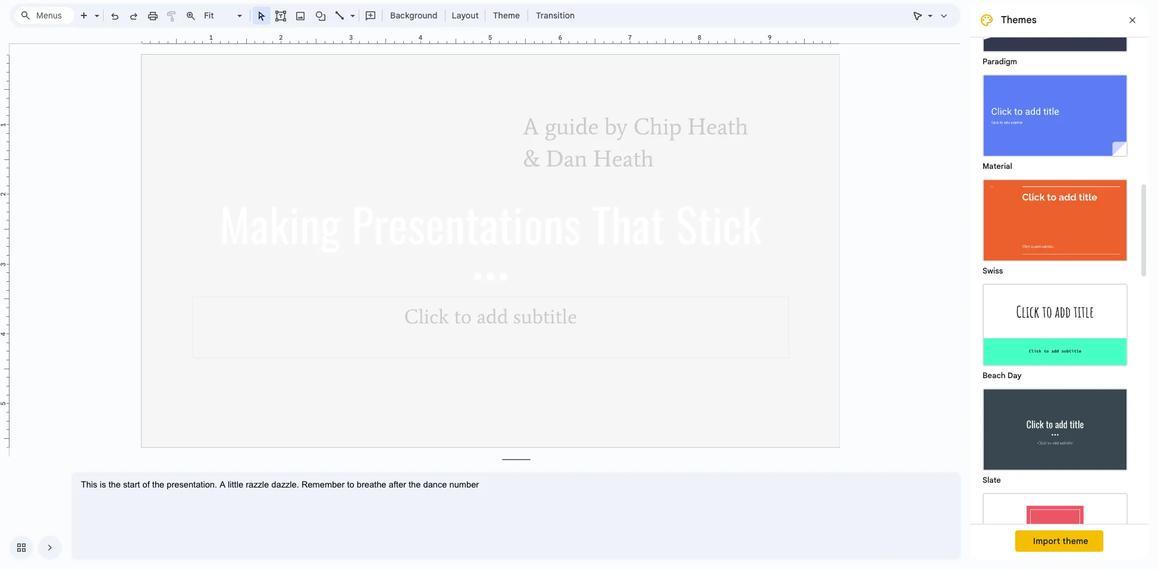 Task type: locate. For each thing, give the bounding box(es) containing it.
layout
[[452, 10, 479, 21]]

paradigm
[[983, 57, 1018, 67]]

themes section
[[971, 0, 1149, 570]]

themes application
[[0, 0, 1159, 570]]

mode and view toolbar
[[909, 4, 954, 27]]

Slate radio
[[977, 383, 1134, 487]]

select line image
[[348, 8, 355, 12]]

material
[[983, 161, 1013, 171]]

navigation inside themes application
[[0, 527, 62, 570]]

import
[[1034, 536, 1061, 547]]

live pointer settings image
[[925, 8, 933, 12]]

theme button
[[488, 7, 526, 24]]

shape image
[[314, 7, 328, 24]]

swiss
[[983, 266, 1004, 276]]

import theme
[[1034, 536, 1089, 547]]

import theme button
[[1016, 531, 1104, 552]]

theme
[[1063, 536, 1089, 547]]

Material radio
[[977, 68, 1134, 173]]

navigation
[[0, 527, 62, 570]]

beach day
[[983, 371, 1022, 381]]

insert image image
[[294, 7, 307, 24]]

Paradigm radio
[[977, 0, 1134, 68]]

transition
[[536, 10, 575, 21]]

slate
[[983, 476, 1002, 486]]



Task type: vqa. For each thing, say whether or not it's contained in the screenshot.
Line & paragraph spacing 'IMAGE'
no



Task type: describe. For each thing, give the bounding box(es) containing it.
beach
[[983, 371, 1006, 381]]

transition button
[[531, 7, 580, 24]]

Swiss radio
[[977, 173, 1134, 278]]

themes
[[1002, 14, 1037, 26]]

Beach Day radio
[[977, 278, 1134, 383]]

new slide with layout image
[[92, 8, 99, 12]]

main toolbar
[[43, 0, 581, 491]]

Menus field
[[15, 7, 74, 24]]

Zoom text field
[[202, 7, 236, 24]]

coral image
[[984, 495, 1127, 570]]

background button
[[385, 7, 443, 24]]

Zoom field
[[201, 7, 248, 24]]

Coral radio
[[977, 487, 1134, 570]]

background
[[390, 10, 438, 21]]

layout button
[[448, 7, 483, 24]]

theme
[[493, 10, 520, 21]]

day
[[1008, 371, 1022, 381]]



